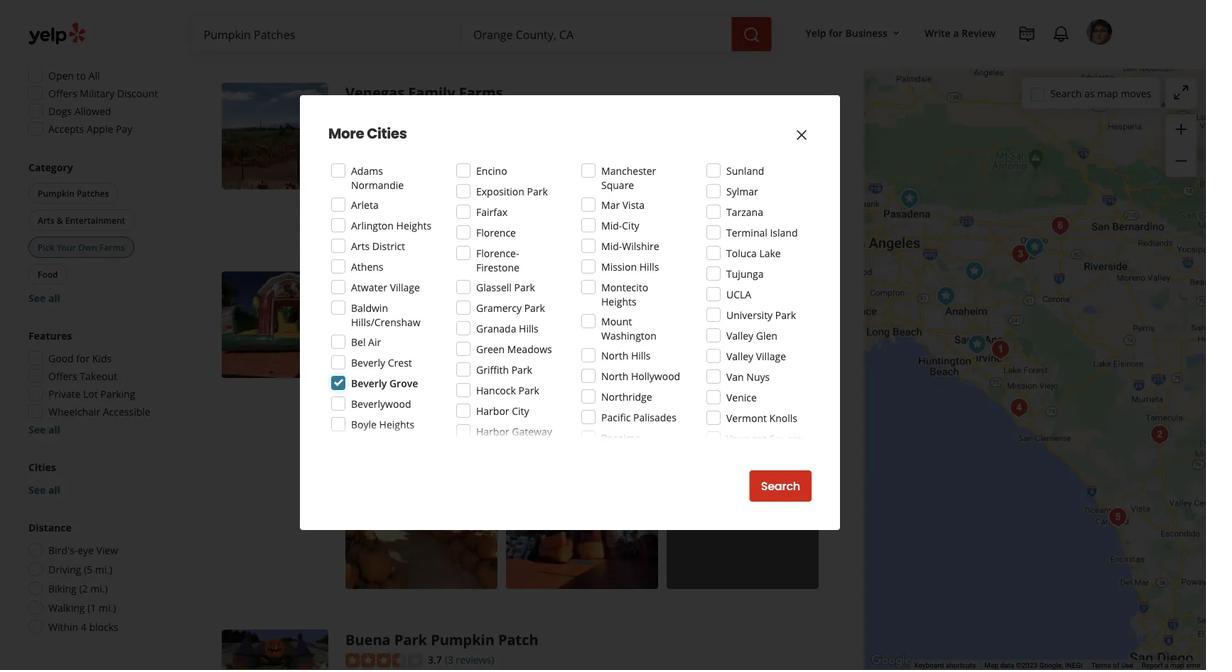 Task type: describe. For each thing, give the bounding box(es) containing it.
2 vertical spatial pumpkin patches button
[[481, 317, 560, 331]]

16 chevron down v2 image
[[891, 28, 902, 39]]

group containing suggested
[[24, 10, 176, 140]]

within
[[48, 620, 78, 634]]

offers for offers takeout
[[48, 369, 77, 383]]

athens
[[351, 260, 383, 273]]

0 vertical spatial more link
[[395, 221, 421, 234]]

existed
[[446, 0, 479, 5]]

griffith
[[476, 363, 509, 376]]

to inside group
[[76, 69, 86, 82]]

open until 10:00 pm
[[345, 339, 441, 353]]

a inside write a review link
[[953, 26, 959, 39]]

1 vertical spatial pumpkin patches button
[[28, 183, 118, 204]]

for right sell
[[571, 395, 585, 409]]

mid-city
[[601, 219, 639, 232]]

open to all
[[48, 69, 100, 82]]

mission
[[601, 260, 637, 273]]

price
[[659, 395, 682, 409]]

bel air
[[351, 335, 381, 349]]

accessible
[[103, 405, 150, 418]]

1 vertical spatial patch
[[498, 630, 539, 649]]

0 horizontal spatial cities
[[28, 460, 56, 474]]

0 vertical spatial patch
[[485, 272, 525, 291]]

see all for features
[[28, 423, 60, 436]]

search button
[[750, 471, 812, 502]]

tickets
[[361, 5, 391, 19]]

open for open to all
[[48, 69, 74, 82]]

arts for arts district
[[351, 239, 370, 253]]

(1
[[87, 601, 96, 614]]

yelp for business button
[[800, 20, 908, 46]]

sylmar
[[726, 184, 758, 198]]

pumpkin
[[430, 192, 474, 206]]

pasadena pumpkin patch
[[345, 272, 525, 291]]

buena park pumpkin patch
[[345, 630, 539, 649]]

the inside was free entry. the kids had a great time. not too big but big enough for a few photo opps and the
[[579, 192, 596, 206]]

report a map error link
[[1142, 661, 1201, 670]]

kids activities
[[412, 318, 472, 330]]

valley for valley glen
[[726, 329, 754, 342]]

beverly for beverly crest
[[351, 356, 385, 369]]

pacific palisades
[[601, 410, 677, 424]]

gramercy
[[476, 301, 522, 315]]

arts for arts & entertainment
[[38, 214, 54, 226]]

north for north hills
[[601, 349, 629, 362]]

user actions element
[[794, 18, 1132, 105]]

kids inside group
[[92, 351, 112, 365]]

group containing category
[[26, 160, 176, 305]]

good for kids
[[48, 351, 112, 365]]

1 horizontal spatial pumpkin patches button
[[345, 128, 425, 142]]

the inside for $20 total. these were big enough to normally sell for about $50. the price was so low because he said they had more…"
[[639, 395, 657, 409]]

wheelchair accessible
[[48, 405, 150, 418]]

0 horizontal spatial more
[[395, 221, 421, 234]]

enough inside was free entry. the kids had a great time. not too big but big enough for a few photo opps and the
[[361, 207, 396, 220]]

for inside "button"
[[829, 26, 843, 39]]

3.4 star rating image
[[345, 296, 422, 310]]

google,
[[1039, 661, 1063, 670]]

see all button for category
[[28, 291, 60, 305]]

vermont for vermont square
[[726, 432, 767, 445]]

1 vertical spatial this
[[410, 192, 427, 206]]

recently!
[[505, 0, 544, 5]]

shortcuts
[[946, 661, 976, 670]]

0 vertical spatial venegas family farms image
[[222, 83, 328, 189]]

3.7
[[428, 653, 442, 667]]

all for features
[[48, 423, 60, 436]]

yelp
[[806, 26, 826, 39]]

fairfax
[[476, 205, 508, 219]]

write a review link
[[919, 20, 1001, 45]]

1:30pm.
[[445, 5, 482, 19]]

about
[[587, 395, 615, 409]]

map for moves
[[1097, 87, 1118, 100]]

hana field by tanaka farms image
[[963, 331, 992, 359]]

amazing!
[[568, 381, 610, 395]]

owned up "the owner (i believe he was the owner) was amazing! he sold us 2 extra large pumpkins
[[545, 359, 577, 373]]

vermont for vermont vista
[[726, 452, 767, 466]]

pasadena pumpkin patch link
[[345, 272, 525, 291]]

village for valley village
[[756, 349, 786, 363]]

(i
[[416, 381, 422, 395]]

category
[[28, 160, 73, 174]]

pasadena pumpkin patch image inside map region
[[896, 185, 924, 213]]

reviews) for patch
[[467, 295, 506, 309]]

buena park pumpkin patch image
[[932, 282, 960, 311]]

granada hills
[[476, 322, 539, 335]]

features
[[28, 329, 72, 342]]

mar vista
[[601, 198, 645, 211]]

tarzana
[[726, 205, 763, 219]]

too
[[721, 192, 736, 206]]

mi.) for biking (2 mi.)
[[90, 582, 108, 595]]

opps
[[473, 207, 496, 220]]

accepts
[[48, 122, 84, 135]]

& for 16 family owned v2 icon
[[579, 359, 586, 373]]

review
[[962, 26, 996, 39]]

write
[[925, 26, 951, 39]]

keyboard
[[914, 661, 944, 670]]

operated for family
[[438, 170, 480, 184]]

meadows
[[507, 342, 552, 356]]

enter
[[406, 5, 430, 19]]

close image
[[793, 127, 810, 144]]

bel
[[351, 335, 366, 349]]

enchanted country pumpkins & christmas trees image
[[960, 257, 989, 286]]

16 speech v2 image
[[345, 194, 357, 205]]

3 see from the top
[[28, 483, 46, 496]]

petting zoos link
[[345, 317, 404, 331]]

park for glassell
[[514, 280, 535, 294]]

beverly grove
[[351, 376, 418, 390]]

north hollywood
[[601, 369, 680, 383]]

option group containing distance
[[24, 520, 176, 638]]

this inside "i never knew this existed until recently! my husband and i came on saturday and purchased tickets to enter at 1:30pm. we also purchased the souvenir cup so we could pick out 15…"
[[426, 0, 443, 5]]

square for vermont square
[[769, 432, 802, 445]]

had inside for $20 total. these were big enough to normally sell for about $50. the price was so low because he said they had more…"
[[384, 410, 402, 423]]

private
[[48, 387, 81, 401]]

1 horizontal spatial and
[[607, 0, 625, 5]]

1 horizontal spatial big
[[739, 192, 753, 206]]

15…"
[[752, 5, 775, 19]]

"the
[[361, 381, 382, 395]]

1 horizontal spatial more link
[[443, 410, 469, 423]]

patches for middle 'pumpkin patches' button
[[389, 129, 422, 141]]

saturday
[[675, 0, 716, 5]]

for inside was free entry. the kids had a great time. not too big but big enough for a few photo opps and the
[[399, 207, 412, 220]]

0 vertical spatial purchased
[[739, 0, 788, 5]]

north for north hollywood
[[601, 369, 629, 383]]

hills for mission hills
[[640, 260, 659, 273]]

pumpkins up because
[[724, 381, 774, 395]]

enough inside for $20 total. these were big enough to normally sell for about $50. the price was so low because he said they had more…"
[[460, 395, 495, 409]]

0 vertical spatial pumpkin patches link
[[345, 128, 425, 142]]

the original manassero farms market image
[[987, 335, 1015, 364]]

1 vertical spatial pasadena pumpkin patch image
[[222, 272, 328, 378]]

(3 reviews) link
[[445, 652, 494, 667]]

total.
[[361, 395, 385, 409]]

manchester
[[601, 164, 656, 177]]

own
[[78, 241, 97, 253]]

patches for the middle 'pumpkin patches' button
[[77, 187, 109, 199]]

owned for pasadena
[[394, 359, 425, 373]]

0 vertical spatial were
[[589, 207, 612, 220]]

terms of use
[[1091, 661, 1133, 670]]

farms inside the pick your own farms button
[[99, 241, 125, 253]]

more cities dialog
[[0, 0, 1206, 670]]

venegas family farms
[[345, 83, 503, 102]]

was inside for $20 total. these were big enough to normally sell for about $50. the price was so low because he said they had more…"
[[685, 395, 703, 409]]

food button
[[28, 264, 67, 285]]

priced!
[[668, 207, 700, 220]]

van
[[726, 370, 744, 383]]

beverly crest
[[351, 356, 412, 369]]

van nuys
[[726, 370, 770, 383]]

1 vertical spatial venegas family farms image
[[1021, 233, 1049, 262]]

pumpkins were reasonably priced! 6 pumpkins
[[536, 207, 760, 220]]

$50.
[[617, 395, 637, 409]]

a up reasonably
[[640, 192, 646, 206]]

your
[[57, 241, 76, 253]]

private lot parking
[[48, 387, 135, 401]]

university
[[726, 308, 773, 322]]

(131 reviews) link
[[445, 294, 506, 309]]

was down the griffith
[[474, 381, 492, 395]]

manchester square
[[601, 164, 656, 192]]

encino
[[476, 164, 507, 177]]

and inside was free entry. the kids had a great time. not too big but big enough for a few photo opps and the
[[498, 207, 516, 220]]

group containing features
[[24, 328, 176, 436]]

us
[[650, 381, 661, 395]]

2 horizontal spatial big
[[774, 192, 788, 206]]

hollywood
[[631, 369, 680, 383]]

until inside "i never knew this existed until recently! my husband and i came on saturday and purchased tickets to enter at 1:30pm. we also purchased the souvenir cup so we could pick out 15…"
[[481, 0, 502, 5]]

bird's-eye view
[[48, 543, 118, 557]]

operated up he
[[589, 359, 631, 373]]

more cities
[[328, 124, 407, 144]]

was up sell
[[548, 381, 566, 395]]

map data ©2023 google, inegi
[[984, 661, 1083, 670]]

for inside for $36.…"
[[763, 207, 776, 220]]

so inside "i never knew this existed until recently! my husband and i came on saturday and purchased tickets to enter at 1:30pm. we also purchased the souvenir cup so we could pick out 15…"
[[655, 5, 666, 19]]

harbor for harbor city
[[476, 404, 509, 418]]

0 horizontal spatial purchased
[[524, 5, 573, 19]]

zoom in image
[[1173, 121, 1190, 138]]

& inside button
[[57, 214, 63, 226]]

pumpkin for 'pumpkin patches' button to the bottom
[[484, 318, 522, 330]]

florence-
[[476, 246, 519, 260]]

pumpkin patches for 'pumpkin patches' button to the bottom
[[484, 318, 557, 330]]

10:00
[[398, 339, 423, 353]]

kids
[[599, 192, 617, 206]]

1 vertical spatial more
[[443, 410, 469, 423]]

reviews) for pumpkin
[[456, 653, 494, 667]]

mi.) for walking (1 mi.)
[[99, 601, 116, 614]]

heights for arlington heights
[[396, 219, 432, 232]]

hills for granada hills
[[519, 322, 539, 335]]

group containing cities
[[28, 460, 176, 497]]

business
[[845, 26, 888, 39]]

offers takeout
[[48, 369, 117, 383]]

locally for pasadena
[[360, 359, 391, 373]]

frosty's forest pumpkin patch image
[[1006, 240, 1035, 269]]

mi.) for driving (5 mi.)
[[95, 563, 112, 576]]

3 all from the top
[[48, 483, 60, 496]]

pumpkin up (3 reviews) link
[[431, 630, 495, 649]]

city for mid-city
[[622, 219, 639, 232]]

pumpkin for middle 'pumpkin patches' button
[[348, 129, 387, 141]]

see for features
[[28, 423, 46, 436]]



Task type: vqa. For each thing, say whether or not it's contained in the screenshot.
Family's operated
yes



Task type: locate. For each thing, give the bounding box(es) containing it.
so inside for $20 total. these were big enough to normally sell for about $50. the price was so low because he said they had more…"
[[705, 395, 716, 409]]

for right yelp
[[829, 26, 843, 39]]

all
[[48, 291, 60, 305], [48, 423, 60, 436], [48, 483, 60, 496]]

0 horizontal spatial more link
[[395, 221, 421, 234]]

& up "love that this pumpkin patch
[[428, 170, 435, 184]]

pumpkin patches for the middle 'pumpkin patches' button
[[38, 187, 109, 199]]

more
[[328, 124, 364, 144]]

(5
[[84, 563, 92, 576]]

owned for venegas
[[394, 170, 425, 184]]

square for manchester square
[[601, 178, 634, 192]]

0 vertical spatial search
[[1050, 87, 1082, 100]]

beverly up total.
[[351, 376, 387, 390]]

locally owned & operated down 10:00
[[360, 359, 480, 373]]

valley up 'van' on the bottom right
[[726, 349, 754, 363]]

0 vertical spatial offers
[[48, 86, 77, 100]]

search image
[[743, 26, 760, 43]]

village up 3.4 star rating "image"
[[390, 280, 420, 294]]

apple
[[87, 122, 113, 135]]

2 locally owned & operated from the top
[[360, 359, 480, 373]]

see all button up distance
[[28, 483, 60, 496]]

0 vertical spatial more
[[395, 221, 421, 234]]

harbor down harbor city
[[476, 425, 509, 438]]

16 locally owned v2 image
[[345, 172, 357, 183]]

and up souvenir
[[607, 0, 625, 5]]

google image
[[868, 652, 915, 670]]

was inside was free entry. the kids had a great time. not too big but big enough for a few photo opps and the
[[508, 192, 526, 206]]

pm
[[426, 339, 441, 353]]

pumpkin patches button up 'adams'
[[345, 128, 425, 142]]

cup
[[636, 5, 653, 19]]

hills up north hollywood
[[631, 349, 651, 362]]

carlsbad strawberry company image
[[1104, 503, 1132, 532]]

0 vertical spatial all
[[48, 291, 60, 305]]

3 vermont from the top
[[726, 452, 767, 466]]

0 vertical spatial this
[[426, 0, 443, 5]]

farms right own
[[99, 241, 125, 253]]

0 vertical spatial see all
[[28, 291, 60, 305]]

adams normandie
[[351, 164, 404, 192]]

1 vertical spatial see
[[28, 423, 46, 436]]

1 vertical spatial pumpkin patches link
[[481, 317, 560, 331]]

park for buena
[[394, 630, 427, 649]]

the inside "i never knew this existed until recently! my husband and i came on saturday and purchased tickets to enter at 1:30pm. we also purchased the souvenir cup so we could pick out 15…"
[[575, 5, 591, 19]]

crest
[[388, 356, 412, 369]]

0 horizontal spatial he
[[460, 381, 472, 395]]

locally for venegas
[[360, 170, 391, 184]]

wilshire
[[622, 239, 659, 253]]

option group
[[24, 520, 176, 638]]

2 horizontal spatial and
[[719, 0, 737, 5]]

was
[[508, 192, 526, 206], [474, 381, 492, 395], [548, 381, 566, 395], [685, 395, 703, 409]]

2 all from the top
[[48, 423, 60, 436]]

16 locally owned v2 image
[[345, 360, 357, 372]]

park for griffith
[[512, 363, 532, 376]]

1 vertical spatial kids
[[92, 351, 112, 365]]

military
[[80, 86, 114, 100]]

cities up distance
[[28, 460, 56, 474]]

1 vertical spatial vermont
[[726, 432, 767, 445]]

had up reasonably
[[620, 192, 638, 206]]

1 vertical spatial cities
[[28, 460, 56, 474]]

kids up takeout
[[92, 351, 112, 365]]

arts & entertainment
[[38, 214, 125, 226]]

pumpkin patches inside group
[[38, 187, 109, 199]]

1 valley from the top
[[726, 329, 754, 342]]

2 vertical spatial hills
[[631, 349, 651, 362]]

pumpkin patches link
[[345, 128, 425, 142], [481, 317, 560, 331]]

2 vertical spatial patches
[[524, 318, 557, 330]]

expand map image
[[1173, 84, 1190, 101]]

& up amazing!
[[579, 359, 586, 373]]

"love
[[361, 192, 386, 206]]

locally up "love
[[360, 170, 391, 184]]

patch
[[485, 272, 525, 291], [498, 630, 539, 649]]

0 horizontal spatial big
[[443, 395, 457, 409]]

the down us
[[639, 395, 657, 409]]

all up distance
[[48, 483, 60, 496]]

1 horizontal spatial village
[[756, 349, 786, 363]]

he right believe
[[460, 381, 472, 395]]

petting
[[348, 318, 379, 330]]

1 horizontal spatial the
[[519, 207, 534, 220]]

arts district
[[351, 239, 405, 253]]

2 vermont from the top
[[726, 432, 767, 445]]

2 vertical spatial to
[[498, 395, 507, 409]]

None search field
[[192, 17, 774, 51]]

the
[[575, 5, 591, 19], [519, 207, 534, 220], [495, 381, 510, 395]]

offers for offers military discount
[[48, 86, 77, 100]]

1 vertical spatial all
[[48, 423, 60, 436]]

arlington heights
[[351, 219, 432, 232]]

owned up that
[[394, 170, 425, 184]]

1 horizontal spatial map
[[1170, 661, 1184, 670]]

0 vertical spatial see
[[28, 291, 46, 305]]

1 vertical spatial vista
[[769, 452, 792, 466]]

0 vertical spatial village
[[390, 280, 420, 294]]

mid- down mar
[[601, 219, 622, 232]]

see all down wheelchair
[[28, 423, 60, 436]]

0 horizontal spatial search
[[761, 478, 800, 494]]

mission hills
[[601, 260, 659, 273]]

1 vertical spatial reviews)
[[456, 653, 494, 667]]

little rascals pumpkin patch image
[[1046, 212, 1075, 240]]

pumpkin patches for middle 'pumpkin patches' button
[[348, 129, 422, 141]]

2 mid- from the top
[[601, 239, 622, 253]]

map for error
[[1170, 661, 1184, 670]]

open
[[48, 33, 74, 47], [48, 69, 74, 82], [345, 150, 372, 164], [345, 339, 372, 353]]

1 north from the top
[[601, 349, 629, 362]]

cities inside more cities dialog
[[367, 124, 407, 144]]

venegas family farms image
[[222, 83, 328, 189], [1021, 233, 1049, 262]]

0 vertical spatial pumpkin patches button
[[345, 128, 425, 142]]

1 vertical spatial search
[[761, 478, 800, 494]]

2 harbor from the top
[[476, 425, 509, 438]]

2 beverly from the top
[[351, 376, 387, 390]]

he
[[613, 381, 626, 395]]

map
[[1097, 87, 1118, 100], [1170, 661, 1184, 670]]

0 vertical spatial mid-
[[601, 219, 622, 232]]

pumpkins down entry.
[[536, 207, 586, 220]]

district
[[372, 239, 405, 253]]

1 locally from the top
[[360, 170, 391, 184]]

2 offers from the top
[[48, 369, 77, 383]]

washington
[[601, 329, 657, 342]]

cities right more
[[367, 124, 407, 144]]

0 horizontal spatial village
[[390, 280, 420, 294]]

park up gramercy park
[[514, 280, 535, 294]]

locally owned & operated for family
[[360, 170, 480, 184]]

buena park pumpkin patch link
[[345, 630, 539, 649]]

1 vertical spatial north
[[601, 369, 629, 383]]

1 horizontal spatial square
[[769, 432, 802, 445]]

search for search as map moves
[[1050, 87, 1082, 100]]

park up granada hills
[[524, 301, 545, 315]]

petting zoos button
[[345, 317, 404, 331]]

zoom out image
[[1173, 152, 1190, 169]]

1 mid- from the top
[[601, 219, 622, 232]]

map region
[[730, 0, 1206, 670]]

1 harbor from the top
[[476, 404, 509, 418]]

the left kids
[[579, 192, 596, 206]]

search
[[1050, 87, 1082, 100], [761, 478, 800, 494]]

kenny's strawberry farm image
[[1146, 421, 1174, 449]]

arts up athens
[[351, 239, 370, 253]]

0 vertical spatial the
[[579, 192, 596, 206]]

heights inside montecito heights
[[601, 295, 637, 308]]

kids activities link
[[410, 317, 475, 331]]

park for hancock
[[518, 383, 539, 397]]

0 vertical spatial arts
[[38, 214, 54, 226]]

to inside for $20 total. these were big enough to normally sell for about $50. the price was so low because he said they had more…"
[[498, 395, 507, 409]]

valley
[[726, 329, 754, 342], [726, 349, 754, 363]]

1 vertical spatial pumpkin patches
[[38, 187, 109, 199]]

(131
[[445, 295, 465, 309]]

1 see all button from the top
[[28, 291, 60, 305]]

the down free
[[519, 207, 534, 220]]

vista
[[622, 198, 645, 211], [769, 452, 792, 466]]

a
[[953, 26, 959, 39], [640, 192, 646, 206], [415, 207, 421, 220], [1165, 661, 1169, 670]]

1 horizontal spatial farms
[[459, 83, 503, 102]]

1 vertical spatial the
[[639, 395, 657, 409]]

big inside for $20 total. these were big enough to normally sell for about $50. the price was so low because he said they had more…"
[[443, 395, 457, 409]]

map right as
[[1097, 87, 1118, 100]]

activities
[[433, 318, 472, 330]]

2 vertical spatial see all
[[28, 483, 60, 496]]

terms of use link
[[1091, 661, 1133, 670]]

air
[[368, 335, 381, 349]]

city up harbor gateway
[[512, 404, 529, 418]]

& down pm on the left bottom of the page
[[428, 359, 435, 373]]

to left normally
[[498, 395, 507, 409]]

open up 16 locally owned v2 image
[[345, 339, 372, 353]]

3 see all from the top
[[28, 483, 60, 496]]

kids
[[412, 318, 430, 330], [92, 351, 112, 365]]

not
[[701, 192, 718, 206]]

2 see all button from the top
[[28, 423, 60, 436]]

1 horizontal spatial city
[[622, 219, 639, 232]]

1 horizontal spatial were
[[589, 207, 612, 220]]

write a review
[[925, 26, 996, 39]]

0 horizontal spatial farms
[[99, 241, 125, 253]]

more link up district
[[395, 221, 421, 234]]

1 horizontal spatial more
[[443, 410, 469, 423]]

search inside button
[[761, 478, 800, 494]]

mid- for wilshire
[[601, 239, 622, 253]]

all down wheelchair
[[48, 423, 60, 436]]

heights for boyle heights
[[379, 418, 415, 431]]

montecito heights
[[601, 280, 648, 308]]

pumpkin down gramercy
[[484, 318, 522, 330]]

valley down university
[[726, 329, 754, 342]]

2 vertical spatial vermont
[[726, 452, 767, 466]]

0 vertical spatial until
[[481, 0, 502, 5]]

north down the north hills
[[601, 369, 629, 383]]

on
[[660, 0, 673, 5]]

island
[[770, 226, 798, 239]]

1 horizontal spatial he
[[779, 395, 790, 409]]

valley for valley village
[[726, 349, 754, 363]]

pumpkin patches button up arts & entertainment at the top of page
[[28, 183, 118, 204]]

boyle heights
[[351, 418, 415, 431]]

map left error
[[1170, 661, 1184, 670]]

arts inside more cities dialog
[[351, 239, 370, 253]]

never
[[370, 0, 396, 5]]

great
[[648, 192, 673, 206]]

pumpkin up 'adams'
[[348, 129, 387, 141]]

pumpkins down too
[[711, 207, 760, 220]]

hills down wilshire
[[640, 260, 659, 273]]

arts inside arts & entertainment button
[[38, 214, 54, 226]]

1 beverly from the top
[[351, 356, 385, 369]]

see all up distance
[[28, 483, 60, 496]]

0 vertical spatial to
[[393, 5, 403, 19]]

to down knew
[[393, 5, 403, 19]]

see all down food button
[[28, 291, 60, 305]]

hancock
[[476, 383, 516, 397]]

keyboard shortcuts button
[[914, 661, 976, 670]]

normandie
[[351, 178, 404, 192]]

pasadena pumpkin patch image
[[896, 185, 924, 213], [222, 272, 328, 378]]

vermont down because
[[726, 411, 767, 425]]

1 vertical spatial purchased
[[524, 5, 573, 19]]

was left free
[[508, 192, 526, 206]]

park down family-
[[518, 383, 539, 397]]

cities
[[367, 124, 407, 144], [28, 460, 56, 474]]

to left the all
[[76, 69, 86, 82]]

pumpkins
[[536, 207, 586, 220], [711, 207, 760, 220], [724, 381, 774, 395]]

locally owned & operated for pumpkin
[[360, 359, 480, 373]]

for up offers takeout
[[76, 351, 90, 365]]

glen
[[756, 329, 778, 342]]

open for open until 10:00 pm
[[345, 339, 372, 353]]

1 horizontal spatial kids
[[412, 318, 430, 330]]

harbor for harbor gateway
[[476, 425, 509, 438]]

enough down the griffith
[[460, 395, 495, 409]]

2 north from the top
[[601, 369, 629, 383]]

harbor gateway
[[476, 425, 552, 438]]

2 valley from the top
[[726, 349, 754, 363]]

2 locally from the top
[[360, 359, 391, 373]]

offers up the private
[[48, 369, 77, 383]]

1 vertical spatial harbor
[[476, 425, 509, 438]]

vermont down vermont square
[[726, 452, 767, 466]]

1 vertical spatial square
[[769, 432, 802, 445]]

2 see from the top
[[28, 423, 46, 436]]

open down suggested
[[48, 33, 74, 47]]

pumpkin patches button down gramercy park
[[481, 317, 560, 331]]

pumpkin for the middle 'pumpkin patches' button
[[38, 187, 74, 199]]

1 vertical spatial map
[[1170, 661, 1184, 670]]

hills up the meadows
[[519, 322, 539, 335]]

for
[[829, 26, 843, 39], [399, 207, 412, 220], [763, 207, 776, 220], [76, 351, 90, 365], [776, 381, 790, 395], [571, 395, 585, 409]]

0 horizontal spatial had
[[384, 410, 402, 423]]

mid- for city
[[601, 219, 622, 232]]

reviews) right (3 on the bottom of the page
[[456, 653, 494, 667]]

beverly for beverly grove
[[351, 376, 387, 390]]

knolls
[[769, 411, 797, 425]]

group
[[24, 10, 176, 140], [1166, 114, 1197, 177], [26, 160, 176, 305], [24, 328, 176, 436], [28, 460, 176, 497]]

suggested
[[28, 10, 79, 24]]

mid-
[[601, 219, 622, 232], [601, 239, 622, 253]]

yelp for business
[[806, 26, 888, 39]]

16 years in business v2 image
[[498, 172, 509, 183]]

vista right mar
[[622, 198, 645, 211]]

park for exposition
[[527, 184, 548, 198]]

he
[[460, 381, 472, 395], [779, 395, 790, 409]]

hills for north hills
[[631, 349, 651, 362]]

pumpkin up the (131
[[418, 272, 481, 291]]

more…"
[[404, 410, 440, 423]]

to inside "i never knew this existed until recently! my husband and i came on saturday and purchased tickets to enter at 1:30pm. we also purchased the souvenir cup so we could pick out 15…"
[[393, 5, 403, 19]]

1 offers from the top
[[48, 86, 77, 100]]

square up kids
[[601, 178, 634, 192]]

harbor down 'hancock'
[[476, 404, 509, 418]]

pumpkin patches button
[[345, 128, 425, 142], [28, 183, 118, 204], [481, 317, 560, 331]]

0 vertical spatial harbor
[[476, 404, 509, 418]]

square down the knolls
[[769, 432, 802, 445]]

for down that
[[399, 207, 412, 220]]

open for open
[[345, 150, 372, 164]]

pumpkin down category
[[38, 187, 74, 199]]

2 vertical spatial all
[[48, 483, 60, 496]]

were inside for $20 total. these were big enough to normally sell for about $50. the price was so low because he said they had more…"
[[418, 395, 440, 409]]

mar
[[601, 198, 620, 211]]

0 horizontal spatial were
[[418, 395, 440, 409]]

0 vertical spatial hills
[[640, 260, 659, 273]]

notifications image
[[1053, 26, 1070, 43]]

few
[[423, 207, 440, 220]]

square
[[601, 178, 634, 192], [769, 432, 802, 445]]

2 see all from the top
[[28, 423, 60, 436]]

0 horizontal spatial map
[[1097, 87, 1118, 100]]

open for open now
[[48, 33, 74, 47]]

vista for mar vista
[[622, 198, 645, 211]]

pumpkin patches link up 'adams'
[[345, 128, 425, 142]]

pumpkin patches down gramercy park
[[484, 318, 557, 330]]

2 vertical spatial see all button
[[28, 483, 60, 496]]

0 vertical spatial city
[[622, 219, 639, 232]]

park up "3.7 star rating" image
[[394, 630, 427, 649]]

patches for 'pumpkin patches' button to the bottom
[[524, 318, 557, 330]]

& for 16 locally owned v2 icon
[[428, 170, 435, 184]]

"the owner (i believe he was the owner) was amazing! he sold us 2 extra large pumpkins
[[361, 381, 774, 395]]

heights down montecito at the top of page
[[601, 295, 637, 308]]

1 vertical spatial mid-
[[601, 239, 622, 253]]

locally up beverly grove
[[360, 359, 391, 373]]

park up 'glen'
[[775, 308, 796, 322]]

1 see all from the top
[[28, 291, 60, 305]]

park for university
[[775, 308, 796, 322]]

had inside was free entry. the kids had a great time. not too big but big enough for a few photo opps and the
[[620, 192, 638, 206]]

south coast farms farmstand image
[[1005, 394, 1033, 422]]

park down years
[[527, 184, 548, 198]]

projects image
[[1019, 26, 1036, 43]]

north down washington
[[601, 349, 629, 362]]

2 horizontal spatial pumpkin patches
[[484, 318, 557, 330]]

park for gramercy
[[524, 301, 545, 315]]

0 vertical spatial farms
[[459, 83, 503, 102]]

1 vertical spatial until
[[375, 339, 395, 353]]

1 all from the top
[[48, 291, 60, 305]]

all for category
[[48, 291, 60, 305]]

reasonably
[[614, 207, 665, 220]]

0 vertical spatial see all button
[[28, 291, 60, 305]]

0 horizontal spatial pumpkin patches
[[38, 187, 109, 199]]

1 vertical spatial city
[[512, 404, 529, 418]]

of
[[1113, 661, 1120, 670]]

0 horizontal spatial enough
[[361, 207, 396, 220]]

more up district
[[395, 221, 421, 234]]

he inside for $20 total. these were big enough to normally sell for about $50. the price was so low because he said they had more…"
[[779, 395, 790, 409]]

square inside manchester square
[[601, 178, 634, 192]]

had down these
[[384, 410, 402, 423]]

0 vertical spatial reviews)
[[467, 295, 506, 309]]

the down husband
[[575, 5, 591, 19]]

1 horizontal spatial the
[[639, 395, 657, 409]]

see
[[28, 291, 46, 305], [28, 423, 46, 436], [28, 483, 46, 496]]

pacoima
[[601, 431, 641, 445]]

this up the at
[[426, 0, 443, 5]]

owned up grove
[[394, 359, 425, 373]]

more link down believe
[[443, 410, 469, 423]]

see all button for features
[[28, 423, 60, 436]]

mi.) right the (5
[[95, 563, 112, 576]]

hills/crenshaw
[[351, 315, 421, 329]]

vermont
[[726, 411, 767, 425], [726, 432, 767, 445], [726, 452, 767, 466]]

mid-wilshire
[[601, 239, 659, 253]]

this up few
[[410, 192, 427, 206]]

until up beverly crest
[[375, 339, 395, 353]]

pumpkin inside group
[[38, 187, 74, 199]]

he up the knolls
[[779, 395, 790, 409]]

1 horizontal spatial pumpkin patches
[[348, 129, 422, 141]]

0 vertical spatial he
[[460, 381, 472, 395]]

atwater
[[351, 280, 387, 294]]

see all for category
[[28, 291, 60, 305]]

2 vertical spatial the
[[495, 381, 510, 395]]

1 vertical spatial see all button
[[28, 423, 60, 436]]

vista for vermont vista
[[769, 452, 792, 466]]

1 vertical spatial to
[[76, 69, 86, 82]]

16 speech v2 image
[[345, 383, 357, 394]]

enough up $36.…"
[[361, 207, 396, 220]]

toluca
[[726, 246, 757, 260]]

0 horizontal spatial pasadena pumpkin patch image
[[222, 272, 328, 378]]

so down on
[[655, 5, 666, 19]]

3.7 star rating image
[[345, 654, 422, 668]]

search as map moves
[[1050, 87, 1151, 100]]

mount washington
[[601, 315, 657, 342]]

0 horizontal spatial arts
[[38, 214, 54, 226]]

0 horizontal spatial until
[[375, 339, 395, 353]]

1 see from the top
[[28, 291, 46, 305]]

the down griffith park
[[495, 381, 510, 395]]

operated up the pumpkin
[[438, 170, 480, 184]]

so
[[655, 5, 666, 19], [705, 395, 716, 409]]

vermont vista
[[726, 452, 792, 466]]

0 vertical spatial map
[[1097, 87, 1118, 100]]

see for category
[[28, 291, 46, 305]]

search for search
[[761, 478, 800, 494]]

could
[[685, 5, 710, 19]]

for left $20 at bottom
[[776, 381, 790, 395]]

0 horizontal spatial city
[[512, 404, 529, 418]]

0 vertical spatial had
[[620, 192, 638, 206]]

a right report
[[1165, 661, 1169, 670]]

0 vertical spatial pasadena pumpkin patch image
[[896, 185, 924, 213]]

kids inside button
[[412, 318, 430, 330]]

3 see all button from the top
[[28, 483, 60, 496]]

2
[[664, 381, 669, 395]]

0 vertical spatial patches
[[389, 129, 422, 141]]

were up more…"
[[418, 395, 440, 409]]

the inside was free entry. the kids had a great time. not too big but big enough for a few photo opps and the
[[519, 207, 534, 220]]

reviews)
[[467, 295, 506, 309], [456, 653, 494, 667]]

buena
[[345, 630, 391, 649]]

1 vermont from the top
[[726, 411, 767, 425]]

1 horizontal spatial search
[[1050, 87, 1082, 100]]

1 vertical spatial the
[[519, 207, 534, 220]]

0 vertical spatial heights
[[396, 219, 432, 232]]

so down "large"
[[705, 395, 716, 409]]

operated for pumpkin
[[438, 359, 480, 373]]

heights for montecito heights
[[601, 295, 637, 308]]

vermont for vermont knolls
[[726, 411, 767, 425]]

& for 16 locally owned v2 image
[[428, 359, 435, 373]]

but
[[756, 192, 771, 206]]

16 family owned v2 image
[[498, 360, 509, 372]]

search left as
[[1050, 87, 1082, 100]]

1 vertical spatial locally owned & operated
[[360, 359, 480, 373]]

(3 reviews)
[[445, 653, 494, 667]]

city for harbor city
[[512, 404, 529, 418]]

village for atwater village
[[390, 280, 420, 294]]

info icon image
[[604, 171, 615, 182], [604, 171, 615, 182], [636, 360, 647, 371], [636, 360, 647, 371]]

green meadows
[[476, 342, 552, 356]]

1 horizontal spatial pumpkin patches link
[[481, 317, 560, 331]]

0 horizontal spatial vista
[[622, 198, 645, 211]]

mi.) right (1
[[99, 601, 116, 614]]

years
[[520, 170, 545, 184]]

1 locally owned & operated from the top
[[360, 170, 480, 184]]

a left few
[[415, 207, 421, 220]]

all
[[89, 69, 100, 82]]



